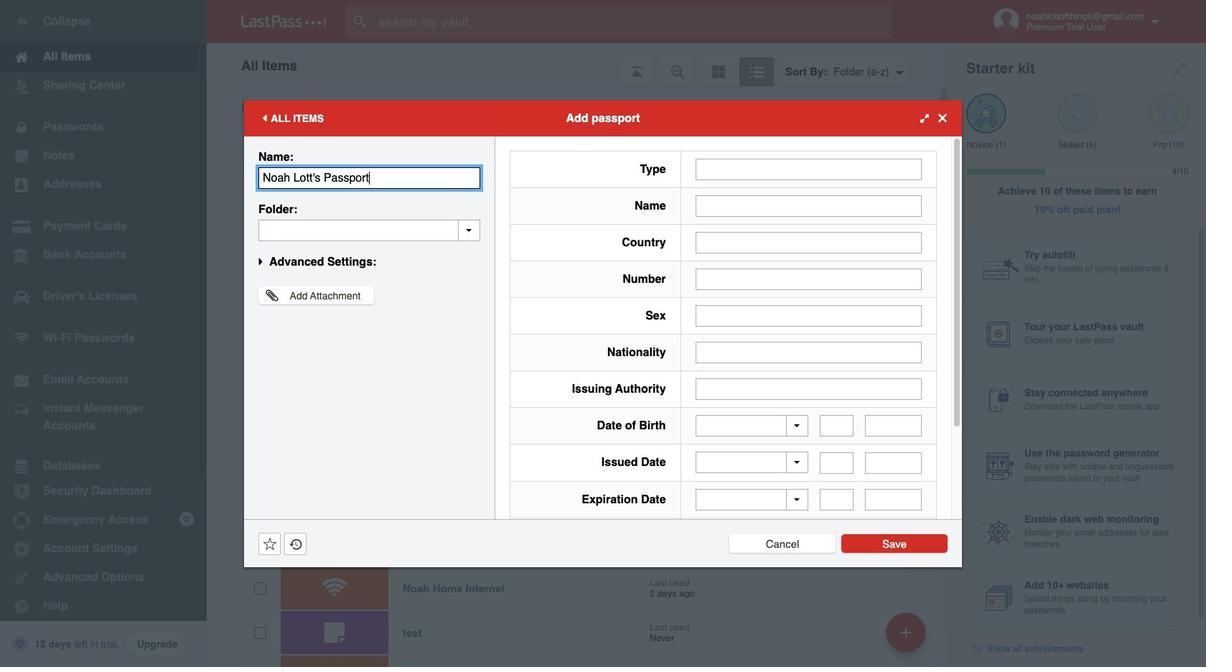 Task type: vqa. For each thing, say whether or not it's contained in the screenshot.
New item element in the right of the page
no



Task type: describe. For each thing, give the bounding box(es) containing it.
lastpass image
[[241, 15, 326, 28]]

new item image
[[902, 628, 912, 638]]

search my vault text field
[[346, 6, 920, 37]]



Task type: locate. For each thing, give the bounding box(es) containing it.
new item navigation
[[881, 608, 935, 667]]

vault options navigation
[[207, 43, 950, 86]]

None text field
[[696, 158, 922, 180], [696, 232, 922, 253], [696, 268, 922, 290], [696, 342, 922, 363], [696, 378, 922, 400], [820, 452, 854, 474], [866, 452, 922, 474], [696, 158, 922, 180], [696, 232, 922, 253], [696, 268, 922, 290], [696, 342, 922, 363], [696, 378, 922, 400], [820, 452, 854, 474], [866, 452, 922, 474]]

main navigation navigation
[[0, 0, 207, 667]]

Search search field
[[346, 6, 920, 37]]

dialog
[[244, 100, 963, 623]]

None text field
[[259, 167, 481, 189], [696, 195, 922, 217], [259, 219, 481, 241], [696, 305, 922, 327], [820, 415, 854, 437], [866, 415, 922, 437], [820, 489, 854, 511], [866, 489, 922, 511], [259, 167, 481, 189], [696, 195, 922, 217], [259, 219, 481, 241], [696, 305, 922, 327], [820, 415, 854, 437], [866, 415, 922, 437], [820, 489, 854, 511], [866, 489, 922, 511]]



